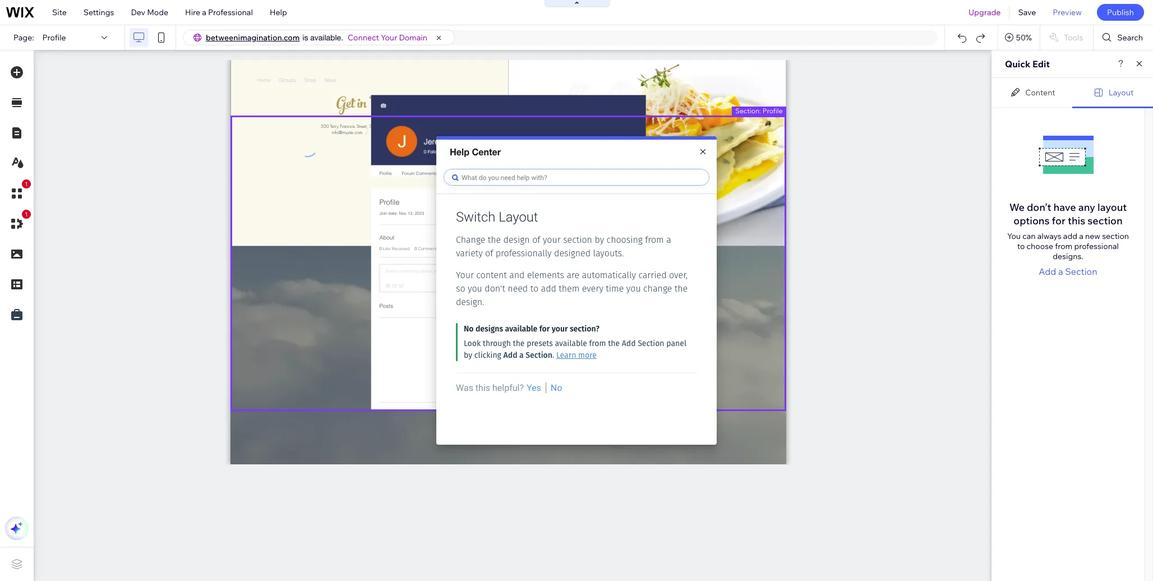 Task type: locate. For each thing, give the bounding box(es) containing it.
1 horizontal spatial profile
[[763, 106, 783, 115]]

layout
[[1109, 87, 1134, 97]]

1 horizontal spatial a
[[1059, 266, 1063, 277]]

dev mode
[[131, 7, 168, 17]]

1 vertical spatial 1
[[25, 211, 28, 218]]

1 1 from the top
[[25, 181, 28, 187]]

1 vertical spatial 1 button
[[5, 210, 31, 236]]

this
[[1068, 214, 1086, 227]]

1 button
[[5, 180, 31, 205], [5, 210, 31, 236]]

50%
[[1016, 33, 1032, 43]]

0 vertical spatial profile
[[42, 33, 66, 43]]

a right add
[[1079, 231, 1084, 241]]

search button
[[1094, 25, 1153, 50]]

betweenimagination.com
[[206, 33, 300, 43]]

section right new
[[1102, 231, 1129, 241]]

a
[[202, 7, 206, 17], [1079, 231, 1084, 241], [1059, 266, 1063, 277]]

we don't have any layout options for this section you can always add a new section to choose from professional designs. add a section
[[1007, 201, 1129, 277]]

professional
[[208, 7, 253, 17]]

options
[[1014, 214, 1050, 227]]

save
[[1018, 7, 1036, 17]]

can
[[1023, 231, 1036, 241]]

designs.
[[1053, 251, 1084, 261]]

0 vertical spatial 1 button
[[5, 180, 31, 205]]

a right hire
[[202, 7, 206, 17]]

1
[[25, 181, 28, 187], [25, 211, 28, 218]]

section:
[[735, 106, 761, 115]]

section down layout
[[1088, 214, 1123, 227]]

1 vertical spatial a
[[1079, 231, 1084, 241]]

50% button
[[998, 25, 1040, 50]]

1 vertical spatial profile
[[763, 106, 783, 115]]

0 horizontal spatial profile
[[42, 33, 66, 43]]

hire a professional
[[185, 7, 253, 17]]

profile down 'site'
[[42, 33, 66, 43]]

1 1 button from the top
[[5, 180, 31, 205]]

2 horizontal spatial a
[[1079, 231, 1084, 241]]

hire
[[185, 7, 200, 17]]

add
[[1064, 231, 1078, 241]]

any
[[1079, 201, 1096, 214]]

profile
[[42, 33, 66, 43], [763, 106, 783, 115]]

0 horizontal spatial a
[[202, 7, 206, 17]]

from
[[1055, 241, 1073, 251]]

new
[[1085, 231, 1101, 241]]

profile right the section:
[[763, 106, 783, 115]]

a right add at the top right
[[1059, 266, 1063, 277]]

settings
[[83, 7, 114, 17]]

section
[[1088, 214, 1123, 227], [1102, 231, 1129, 241]]

mode
[[147, 7, 168, 17]]

0 vertical spatial 1
[[25, 181, 28, 187]]

tools button
[[1041, 25, 1094, 50]]



Task type: vqa. For each thing, say whether or not it's contained in the screenshot.
"a" to the middle
yes



Task type: describe. For each thing, give the bounding box(es) containing it.
upgrade
[[969, 7, 1001, 17]]

add
[[1039, 266, 1057, 277]]

quick
[[1005, 58, 1031, 70]]

is available. connect your domain
[[303, 33, 427, 43]]

content
[[1026, 87, 1056, 97]]

tools
[[1064, 33, 1083, 43]]

is
[[303, 33, 308, 42]]

save button
[[1010, 0, 1045, 25]]

0 vertical spatial a
[[202, 7, 206, 17]]

layout
[[1098, 201, 1127, 214]]

quick edit
[[1005, 58, 1050, 70]]

we
[[1010, 201, 1025, 214]]

0 vertical spatial section
[[1088, 214, 1123, 227]]

choose
[[1027, 241, 1054, 251]]

help
[[270, 7, 287, 17]]

publish
[[1107, 7, 1134, 17]]

1 vertical spatial section
[[1102, 231, 1129, 241]]

2 1 from the top
[[25, 211, 28, 218]]

search
[[1118, 33, 1143, 43]]

always
[[1038, 231, 1062, 241]]

to
[[1018, 241, 1025, 251]]

dev
[[131, 7, 145, 17]]

domain
[[399, 33, 427, 43]]

you
[[1007, 231, 1021, 241]]

section: profile
[[735, 106, 783, 115]]

professional
[[1074, 241, 1119, 251]]

2 vertical spatial a
[[1059, 266, 1063, 277]]

your
[[381, 33, 397, 43]]

available.
[[310, 33, 343, 42]]

don't
[[1027, 201, 1052, 214]]

site
[[52, 7, 67, 17]]

preview
[[1053, 7, 1082, 17]]

preview button
[[1045, 0, 1090, 25]]

2 1 button from the top
[[5, 210, 31, 236]]

edit
[[1033, 58, 1050, 70]]

have
[[1054, 201, 1076, 214]]

connect
[[348, 33, 379, 43]]

publish button
[[1097, 4, 1144, 21]]

section
[[1065, 266, 1098, 277]]

add a section button
[[1039, 265, 1098, 278]]

for
[[1052, 214, 1066, 227]]



